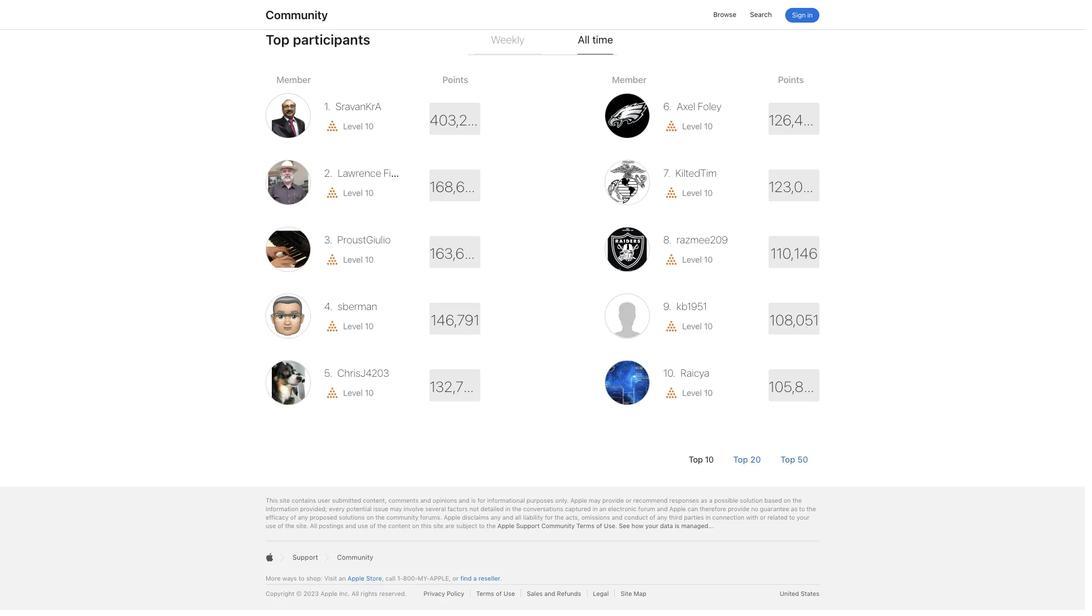 Task type: describe. For each thing, give the bounding box(es) containing it.
united
[[780, 590, 800, 598]]

kb1951 image
[[605, 294, 650, 339]]

only.
[[556, 497, 569, 504]]

108,051
[[770, 312, 819, 329]]

2 vertical spatial or
[[453, 575, 459, 582]]

finch
[[384, 167, 408, 180]]

2 member from the left
[[612, 74, 647, 85]]

site map link
[[621, 590, 647, 598]]

sravankra button
[[333, 101, 381, 113]]

10 image for 108,051
[[664, 319, 680, 334]]

4.
[[324, 301, 333, 313]]

all time
[[578, 33, 613, 46]]

126,454
[[769, 111, 821, 129]]

3 any from the left
[[657, 514, 668, 521]]

top for top participants
[[266, 32, 290, 48]]

50
[[798, 455, 809, 465]]

kb1951
[[677, 301, 707, 313]]

apple support community terms of use . see how your data is managed...
[[498, 522, 714, 530]]

parties
[[684, 514, 704, 521]]

top participants
[[266, 32, 370, 48]]

apple up are
[[444, 514, 461, 521]]

an inside this site contains user submitted content, comments and opinions and is for informational purposes                     only. apple may provide or recommend responses as a possible solution based on the information                     provided; every potential issue may involve several factors not detailed in the conversations                     captured in an electronic forum and apple can therefore provide no guarantee as to the efficacy of                     any proposed solutions on the community forums. apple disclaims any and all liability for the acts,                     omissions and conduct of any third parties in connection with or related to your use of the site.                     all postings and use of the content on this site are subject to the
[[600, 506, 607, 513]]

united states
[[780, 590, 820, 598]]

1 vertical spatial or
[[760, 514, 766, 521]]

a inside this site contains user submitted content, comments and opinions and is for informational purposes                     only. apple may provide or recommend responses as a possible solution based on the information                     provided; every potential issue may involve several factors not detailed in the conversations                     captured in an electronic forum and apple can therefore provide no guarantee as to the efficacy of                     any proposed solutions on the community forums. apple disclaims any and all liability for the acts,                     omissions and conduct of any third parties in connection with or related to your use of the site.                     all postings and use of the content on this site are subject to the
[[709, 497, 713, 504]]

terms of use
[[476, 590, 515, 598]]

7.
[[664, 167, 671, 180]]

can
[[688, 506, 698, 513]]

are
[[445, 522, 455, 530]]

acts,
[[566, 514, 580, 521]]

copyright © 2023 apple inc. all rights reserved.
[[266, 590, 407, 598]]

all inside this site contains user submitted content, comments and opinions and is for informational purposes                     only. apple may provide or recommend responses as a possible solution based on the information                     provided; every potential issue may involve several factors not detailed in the conversations                     captured in an electronic forum and apple can therefore provide no guarantee as to the efficacy of                     any proposed solutions on the community forums. apple disclaims any and all liability for the acts,                     omissions and conduct of any third parties in connection with or related to your use of the site.                     all postings and use of the content on this site are subject to the
[[310, 522, 317, 530]]

of down reseller
[[496, 590, 502, 598]]

105,856
[[769, 378, 821, 396]]

level 10 for 168,695
[[343, 188, 374, 198]]

1 use from the left
[[266, 522, 276, 530]]

main content containing 403,263
[[253, 0, 832, 470]]

110,146
[[771, 245, 818, 263]]

8. razmee209
[[664, 234, 728, 246]]

10 image for 126,454
[[664, 119, 680, 133]]

0 vertical spatial use
[[604, 522, 616, 530]]

privacy policy
[[424, 590, 465, 598]]

top 50
[[781, 455, 809, 465]]

1 points from the left
[[443, 74, 468, 85]]

in right sign
[[808, 11, 813, 19]]

2 horizontal spatial community
[[542, 522, 575, 530]]

axel foley button
[[675, 101, 722, 113]]

0 vertical spatial or
[[626, 497, 632, 504]]

and left 'all'
[[503, 514, 514, 521]]


[[266, 553, 271, 561]]

your inside this site contains user submitted content, comments and opinions and is for informational purposes                     only. apple may provide or recommend responses as a possible solution based on the information                     provided; every potential issue may involve several factors not detailed in the conversations                     captured in an electronic forum and apple can therefore provide no guarantee as to the efficacy of                     any proposed solutions on the community forums. apple disclaims any and all liability for the acts,                     omissions and conduct of any third parties in connection with or related to your use of the site.                     all postings and use of the content on this site are subject to the
[[797, 514, 810, 521]]

and inside sales and                         refunds link
[[545, 590, 556, 598]]

in down informational
[[506, 506, 511, 513]]

top for top 10
[[689, 455, 703, 465]]

1 horizontal spatial terms
[[577, 522, 595, 530]]

recommend
[[634, 497, 668, 504]]

proustgiulio
[[337, 234, 391, 246]]

apple,
[[430, 575, 451, 582]]

all time link
[[578, 27, 613, 55]]

level 10 for 146,791
[[343, 321, 374, 332]]

map
[[634, 590, 647, 598]]

10 image for 146,791
[[325, 319, 340, 334]]

data
[[660, 522, 673, 530]]

conduct
[[625, 514, 648, 521]]

community
[[387, 514, 419, 521]]

more ways to shop: visit an apple store , call                     1-800-my-apple, or find a reseller .
[[266, 575, 502, 582]]

in down therefore
[[706, 514, 711, 521]]

of down omissions
[[597, 522, 603, 530]]

related
[[768, 514, 788, 521]]

1.
[[324, 101, 331, 113]]

chrisj4203 button
[[335, 368, 389, 380]]

this site contains user submitted content, comments and opinions and is for informational purposes                     only. apple may provide or recommend responses as a possible solution based on the information                     provided; every potential issue may involve several factors not detailed in the conversations                     captured in an electronic forum and apple can therefore provide no guarantee as to the efficacy of                     any proposed solutions on the community forums. apple disclaims any and all liability for the acts,                     omissions and conduct of any third parties in connection with or related to your use of the site.                     all postings and use of the content on this site are subject to the
[[266, 497, 816, 530]]

9. kb1951
[[664, 301, 707, 313]]

participants
[[293, 32, 370, 48]]

see
[[619, 522, 630, 530]]

9.
[[664, 301, 672, 313]]

this
[[421, 522, 432, 530]]

3.
[[324, 234, 332, 246]]

several
[[426, 506, 446, 513]]

top participants tab list
[[468, 27, 618, 57]]

every
[[329, 506, 345, 513]]

raicya button
[[678, 368, 710, 380]]

132,730
[[430, 378, 481, 396]]

10 image for 168,695
[[325, 186, 340, 200]]

copyright
[[266, 590, 295, 598]]

1 horizontal spatial .
[[616, 522, 617, 530]]

1 member from the left
[[276, 74, 311, 85]]

1 horizontal spatial as
[[791, 506, 798, 513]]

detailed
[[481, 506, 504, 513]]

level 10 for 163,660
[[343, 255, 374, 265]]

of down information
[[290, 514, 296, 521]]

kiltedtim
[[676, 167, 717, 180]]

0 horizontal spatial provide
[[603, 497, 624, 504]]

weekly link
[[491, 27, 525, 54]]

involve
[[404, 506, 424, 513]]

and down recommend
[[657, 506, 668, 513]]

content
[[389, 522, 411, 530]]

to right related
[[790, 514, 796, 521]]

forums.
[[420, 514, 442, 521]]

weekly
[[491, 33, 525, 46]]

to down the disclaims
[[479, 522, 485, 530]]

in up omissions
[[593, 506, 598, 513]]

apple left store
[[348, 575, 365, 582]]

1 horizontal spatial on
[[412, 522, 420, 530]]

of down issue
[[370, 522, 376, 530]]

800-
[[403, 575, 418, 582]]

razmee209
[[677, 234, 728, 246]]

postings
[[319, 522, 344, 530]]

top 10 button
[[681, 455, 723, 465]]

razmee209 image
[[605, 227, 650, 272]]

efficacy
[[266, 514, 289, 521]]

1-
[[398, 575, 403, 582]]

all inside top participants tab list
[[578, 33, 590, 46]]

10 image for 110,146
[[664, 253, 680, 267]]

2 use from the left
[[358, 522, 368, 530]]

1 horizontal spatial provide
[[728, 506, 750, 513]]

search link
[[750, 8, 772, 21]]

forum
[[639, 506, 656, 513]]

shop:
[[306, 575, 323, 582]]

captured
[[565, 506, 591, 513]]

10 image for 132,730
[[325, 386, 340, 400]]

sign in
[[793, 11, 813, 19]]

2. lawrence finch
[[324, 167, 408, 180]]

of down efficacy
[[278, 522, 284, 530]]

and up several
[[421, 497, 431, 504]]

level 10 for 403,263
[[343, 121, 374, 131]]

axel foley image
[[605, 93, 650, 139]]

0 vertical spatial site
[[280, 497, 290, 504]]

therefore
[[700, 506, 727, 513]]

states
[[801, 590, 820, 598]]

2.
[[324, 167, 333, 180]]

apple down detailed
[[498, 522, 515, 530]]

ways
[[282, 575, 297, 582]]

content,
[[363, 497, 387, 504]]

chrisj4203
[[337, 368, 389, 380]]

privacy policy link
[[424, 590, 471, 598]]



Task type: locate. For each thing, give the bounding box(es) containing it.
use down efficacy
[[266, 522, 276, 530]]

1 vertical spatial provide
[[728, 506, 750, 513]]

or up electronic
[[626, 497, 632, 504]]

issue
[[374, 506, 388, 513]]

support inside breadcrumbs navigation
[[293, 554, 318, 562]]

sales
[[527, 590, 543, 598]]

terms down omissions
[[577, 522, 595, 530]]

2 vertical spatial all
[[352, 590, 359, 598]]

to right ways
[[299, 575, 305, 582]]

0 vertical spatial community
[[266, 8, 328, 22]]

is up the 'not'
[[471, 497, 476, 504]]

0 horizontal spatial as
[[701, 497, 708, 504]]

2 horizontal spatial all
[[578, 33, 590, 46]]

for down conversations
[[545, 514, 553, 521]]

community link up apple store link
[[337, 554, 374, 562]]

site down forums.
[[433, 522, 444, 530]]

and down electronic
[[612, 514, 623, 521]]

1 vertical spatial is
[[675, 522, 680, 530]]

0 vertical spatial is
[[471, 497, 476, 504]]

sberman button
[[335, 301, 377, 313]]

1 vertical spatial .
[[501, 575, 502, 582]]

10 image down 1.
[[325, 119, 340, 133]]

any up see how your data is managed... link
[[657, 514, 668, 521]]

0 horizontal spatial for
[[478, 497, 486, 504]]

1 horizontal spatial points
[[778, 74, 804, 85]]

8.
[[664, 234, 672, 246]]

support
[[516, 522, 540, 530], [293, 554, 318, 562]]

and right sales
[[545, 590, 556, 598]]

0 horizontal spatial any
[[298, 514, 308, 521]]

find
[[461, 575, 472, 582]]

0 vertical spatial for
[[478, 497, 486, 504]]

and down the solutions
[[346, 522, 356, 530]]

0 vertical spatial terms
[[577, 522, 595, 530]]

purposes
[[527, 497, 554, 504]]

store
[[366, 575, 382, 582]]

of down forum
[[650, 514, 656, 521]]

site
[[280, 497, 290, 504], [433, 522, 444, 530]]

1 any from the left
[[298, 514, 308, 521]]

1 horizontal spatial community link
[[337, 554, 374, 562]]

0 vertical spatial a
[[709, 497, 713, 504]]

0 horizontal spatial points
[[443, 74, 468, 85]]

is down third
[[675, 522, 680, 530]]

0 vertical spatial an
[[600, 506, 607, 513]]

potential
[[347, 506, 372, 513]]

. up terms of use link
[[501, 575, 502, 582]]

points up 126,454
[[778, 74, 804, 85]]

chrisj4203 image
[[266, 360, 311, 406]]

level 10 down sravankra
[[343, 121, 374, 131]]

kiltedtim image
[[605, 160, 650, 205]]

as right guarantee
[[791, 506, 798, 513]]

disclaims
[[462, 514, 489, 521]]

all right site.
[[310, 522, 317, 530]]

level 10 down axel foley button
[[682, 121, 713, 131]]

level 10 for 132,730
[[343, 388, 374, 398]]

use left see
[[604, 522, 616, 530]]

connection
[[713, 514, 745, 521]]

10 image down 6.
[[664, 119, 680, 133]]

site up information
[[280, 497, 290, 504]]

this
[[266, 497, 278, 504]]

1 vertical spatial may
[[390, 506, 402, 513]]

0 horizontal spatial .
[[501, 575, 502, 582]]

raicya
[[681, 368, 710, 380]]

1 horizontal spatial may
[[589, 497, 601, 504]]

1 vertical spatial 10 image
[[325, 253, 340, 267]]

sravankra
[[336, 101, 381, 113]]

reseller
[[479, 575, 501, 582]]

168,695
[[430, 178, 482, 196]]

use
[[604, 522, 616, 530], [504, 590, 515, 598]]

163,660
[[430, 245, 482, 263]]

1 horizontal spatial your
[[797, 514, 810, 521]]

1 vertical spatial a
[[474, 575, 477, 582]]

based
[[765, 497, 782, 504]]

1 horizontal spatial use
[[358, 522, 368, 530]]

not
[[470, 506, 479, 513]]

. left see
[[616, 522, 617, 530]]

0 horizontal spatial community link
[[266, 8, 328, 22]]

use left sales
[[504, 590, 515, 598]]

call
[[386, 575, 396, 582]]

1 vertical spatial support
[[293, 554, 318, 562]]

for
[[478, 497, 486, 504], [545, 514, 553, 521]]

information
[[266, 506, 299, 513]]

1 vertical spatial on
[[367, 514, 374, 521]]

third
[[669, 514, 683, 521]]

and up factors
[[459, 497, 470, 504]]

an up omissions
[[600, 506, 607, 513]]

solutions
[[339, 514, 365, 521]]

1 vertical spatial community
[[542, 522, 575, 530]]

on right based
[[784, 497, 791, 504]]

all right "inc."
[[352, 590, 359, 598]]

razmee209 button
[[675, 234, 728, 246]]

10.
[[664, 368, 676, 380]]

0 horizontal spatial is
[[471, 497, 476, 504]]

0 horizontal spatial your
[[646, 522, 659, 530]]

level 10 down 5. chrisj4203
[[343, 388, 374, 398]]

apple up captured
[[571, 497, 587, 504]]

level 10 down the 8. razmee209
[[682, 255, 713, 265]]

10 image down 5.
[[325, 386, 340, 400]]

0 vertical spatial on
[[784, 497, 791, 504]]

10 image for 403,263
[[325, 119, 340, 133]]

axel
[[677, 101, 696, 113]]

0 horizontal spatial an
[[339, 575, 346, 582]]

use down the solutions
[[358, 522, 368, 530]]

0 horizontal spatial site
[[280, 497, 290, 504]]

level 10 down raicya
[[682, 388, 713, 398]]

sberman image
[[266, 294, 311, 339]]

0 horizontal spatial or
[[453, 575, 459, 582]]

10 image down 8.
[[664, 253, 680, 267]]

as up therefore
[[701, 497, 708, 504]]

for up the 'not'
[[478, 497, 486, 504]]

level 10 for 105,856
[[682, 388, 713, 398]]

apple up third
[[670, 506, 686, 513]]

10 image down 10.
[[664, 386, 680, 400]]

browse link
[[714, 8, 737, 21]]

10
[[705, 455, 714, 465]]

0 vertical spatial your
[[797, 514, 810, 521]]

top left participants
[[266, 32, 290, 48]]

1 horizontal spatial all
[[352, 590, 359, 598]]

1 horizontal spatial or
[[626, 497, 632, 504]]

top
[[266, 32, 290, 48], [689, 455, 703, 465], [734, 455, 748, 465], [781, 455, 796, 465]]

a right find
[[474, 575, 477, 582]]

1 horizontal spatial any
[[491, 514, 501, 521]]

0 vertical spatial community link
[[266, 8, 328, 22]]

conversations
[[523, 506, 564, 513]]

level 10 for 126,454
[[682, 121, 713, 131]]

0 vertical spatial all
[[578, 33, 590, 46]]

any up site.
[[298, 514, 308, 521]]

community down acts,
[[542, 522, 575, 530]]

my-
[[418, 575, 430, 582]]

raicya image
[[605, 360, 650, 406]]

0 vertical spatial may
[[589, 497, 601, 504]]

top 20 button
[[725, 453, 770, 466]]

community up apple store link
[[337, 554, 374, 562]]

may up community
[[390, 506, 402, 513]]

3. proustgiulio
[[324, 234, 391, 246]]

1 vertical spatial your
[[646, 522, 659, 530]]

community link
[[266, 8, 328, 22], [337, 554, 374, 562]]

sign
[[793, 11, 806, 19]]

0 horizontal spatial all
[[310, 522, 317, 530]]

2 vertical spatial on
[[412, 522, 420, 530]]

community inside breadcrumbs navigation
[[337, 554, 374, 562]]

member up 'axel foley' image
[[612, 74, 647, 85]]

1 horizontal spatial for
[[545, 514, 553, 521]]

©
[[296, 590, 302, 598]]

top for top 50
[[781, 455, 796, 465]]

0 horizontal spatial may
[[390, 506, 402, 513]]

1 vertical spatial terms
[[476, 590, 494, 598]]

apple down the visit
[[321, 590, 338, 598]]

submitted
[[332, 497, 361, 504]]

all left the time
[[578, 33, 590, 46]]

0 horizontal spatial use
[[266, 522, 276, 530]]

kiltedtim button
[[673, 167, 717, 180]]

on down issue
[[367, 514, 374, 521]]

legal link
[[593, 590, 615, 598]]

10 image for 105,856
[[664, 386, 680, 400]]

sign in link
[[786, 8, 820, 23]]

subject
[[456, 522, 478, 530]]

6.
[[664, 101, 672, 113]]

apple support community terms of use link
[[498, 522, 616, 530]]

policy
[[447, 590, 465, 598]]

1 vertical spatial as
[[791, 506, 798, 513]]

0 vertical spatial provide
[[603, 497, 624, 504]]

top left 20
[[734, 455, 748, 465]]

top left 10
[[689, 455, 703, 465]]

1 horizontal spatial member
[[612, 74, 647, 85]]

level 10 down sberman at the left of page
[[343, 321, 374, 332]]

10 image down 7.
[[664, 186, 680, 200]]

rights
[[361, 590, 378, 598]]

1 horizontal spatial community
[[337, 554, 374, 562]]

level 10 for 108,051
[[682, 321, 713, 332]]

terms down reseller
[[476, 590, 494, 598]]

sravankra image
[[266, 93, 311, 139]]

contains
[[292, 497, 316, 504]]

as
[[701, 497, 708, 504], [791, 506, 798, 513]]

1 horizontal spatial support
[[516, 522, 540, 530]]

of
[[290, 514, 296, 521], [650, 514, 656, 521], [278, 522, 284, 530], [370, 522, 376, 530], [597, 522, 603, 530], [496, 590, 502, 598]]

10 image
[[325, 186, 340, 200], [325, 253, 340, 267]]

2 horizontal spatial on
[[784, 497, 791, 504]]

terms of use link
[[476, 590, 521, 598]]

1 horizontal spatial is
[[675, 522, 680, 530]]

level 10 down kiltedtim
[[682, 188, 713, 198]]

0 horizontal spatial support
[[293, 554, 318, 562]]

10 image for 163,660
[[325, 253, 340, 267]]

or left find
[[453, 575, 459, 582]]

1 horizontal spatial an
[[600, 506, 607, 513]]

146,791
[[431, 312, 480, 329]]

0 vertical spatial as
[[701, 497, 708, 504]]

0 vertical spatial 10 image
[[325, 186, 340, 200]]

find a reseller link
[[461, 575, 501, 582]]

lawrence finch image
[[266, 160, 311, 205]]

top left the 50
[[781, 455, 796, 465]]

1 10 image from the top
[[325, 186, 340, 200]]

sberman
[[338, 301, 377, 313]]

2 horizontal spatial any
[[657, 514, 668, 521]]

2 10 image from the top
[[325, 253, 340, 267]]

member up the sravankra image
[[276, 74, 311, 85]]

points up 403,263
[[443, 74, 468, 85]]

provide up connection
[[728, 506, 750, 513]]

0 horizontal spatial use
[[504, 590, 515, 598]]

0 vertical spatial support
[[516, 522, 540, 530]]

sales and                         refunds link
[[527, 590, 588, 598]]

10 image for 123,093
[[664, 186, 680, 200]]

level 10 for 123,093
[[682, 188, 713, 198]]

level 10 down kb1951
[[682, 321, 713, 332]]

community for bottom community link
[[337, 554, 374, 562]]

10 image down the 3.
[[325, 253, 340, 267]]

10 image down 2.
[[325, 186, 340, 200]]

0 horizontal spatial a
[[474, 575, 477, 582]]

4. sberman
[[324, 301, 377, 313]]

10 image down 4.
[[325, 319, 340, 334]]

is inside this site contains user submitted content, comments and opinions and is for informational purposes                     only. apple may provide or recommend responses as a possible solution based on the information                     provided; every potential issue may involve several factors not detailed in the conversations                     captured in an electronic forum and apple can therefore provide no guarantee as to the efficacy of                     any proposed solutions on the community forums. apple disclaims any and all liability for the acts,                     omissions and conduct of any third parties in connection with or related to your use of the site.                     all postings and use of the content on this site are subject to the
[[471, 497, 476, 504]]

7. kiltedtim
[[664, 167, 717, 180]]

support up shop:
[[293, 554, 318, 562]]

provide up electronic
[[603, 497, 624, 504]]

may up omissions
[[589, 497, 601, 504]]

an right the visit
[[339, 575, 346, 582]]

to
[[800, 506, 805, 513], [790, 514, 796, 521], [479, 522, 485, 530], [299, 575, 305, 582]]

top for top 20
[[734, 455, 748, 465]]

any
[[298, 514, 308, 521], [491, 514, 501, 521], [657, 514, 668, 521]]

2023
[[304, 590, 319, 598]]

responses
[[670, 497, 699, 504]]

0 horizontal spatial community
[[266, 8, 328, 22]]

level 10 for 110,146
[[682, 255, 713, 265]]

your right related
[[797, 514, 810, 521]]

main content
[[253, 0, 832, 470]]

proposed
[[310, 514, 337, 521]]

1 vertical spatial use
[[504, 590, 515, 598]]

any down detailed
[[491, 514, 501, 521]]

6. axel foley
[[664, 101, 722, 113]]

2 vertical spatial community
[[337, 554, 374, 562]]

community link up top participants
[[266, 8, 328, 22]]

support link
[[293, 554, 318, 562]]

solution
[[740, 497, 763, 504]]

your right how
[[646, 522, 659, 530]]

level 10 down 3. proustgiulio
[[343, 255, 374, 265]]

proustgiulio image
[[266, 227, 311, 272]]

1 horizontal spatial use
[[604, 522, 616, 530]]

1 vertical spatial an
[[339, 575, 346, 582]]

,
[[382, 575, 384, 582]]

10 image down 9.
[[664, 319, 680, 334]]

community up top participants
[[266, 8, 328, 22]]

an
[[600, 506, 607, 513], [339, 575, 346, 582]]

top 50 button
[[772, 453, 817, 466]]

2 horizontal spatial or
[[760, 514, 766, 521]]

0 vertical spatial .
[[616, 522, 617, 530]]

1 vertical spatial for
[[545, 514, 553, 521]]

united states link
[[780, 590, 820, 598]]

1 vertical spatial site
[[433, 522, 444, 530]]

on left this at the bottom of the page
[[412, 522, 420, 530]]

breadcrumbs navigation
[[266, 542, 820, 575]]

to right guarantee
[[800, 506, 805, 513]]

provide
[[603, 497, 624, 504], [728, 506, 750, 513]]

0 horizontal spatial on
[[367, 514, 374, 521]]

a up therefore
[[709, 497, 713, 504]]

time
[[593, 33, 613, 46]]

member
[[276, 74, 311, 85], [612, 74, 647, 85]]

or right with
[[760, 514, 766, 521]]

1 horizontal spatial a
[[709, 497, 713, 504]]

terms
[[577, 522, 595, 530], [476, 590, 494, 598]]

1 horizontal spatial site
[[433, 522, 444, 530]]

terms inside terms of use link
[[476, 590, 494, 598]]

support down liability
[[516, 522, 540, 530]]

2 points from the left
[[778, 74, 804, 85]]

1 vertical spatial community link
[[337, 554, 374, 562]]

1 vertical spatial all
[[310, 522, 317, 530]]

2 any from the left
[[491, 514, 501, 521]]

liability
[[523, 514, 544, 521]]

0 horizontal spatial member
[[276, 74, 311, 85]]

level 10 down "lawrence"
[[343, 188, 374, 198]]

or
[[626, 497, 632, 504], [760, 514, 766, 521], [453, 575, 459, 582]]

0 horizontal spatial terms
[[476, 590, 494, 598]]

community for leftmost community link
[[266, 8, 328, 22]]

10 image
[[325, 119, 340, 133], [664, 119, 680, 133], [664, 186, 680, 200], [664, 253, 680, 267], [325, 319, 340, 334], [664, 319, 680, 334], [325, 386, 340, 400], [664, 386, 680, 400]]



Task type: vqa. For each thing, say whether or not it's contained in the screenshot.


